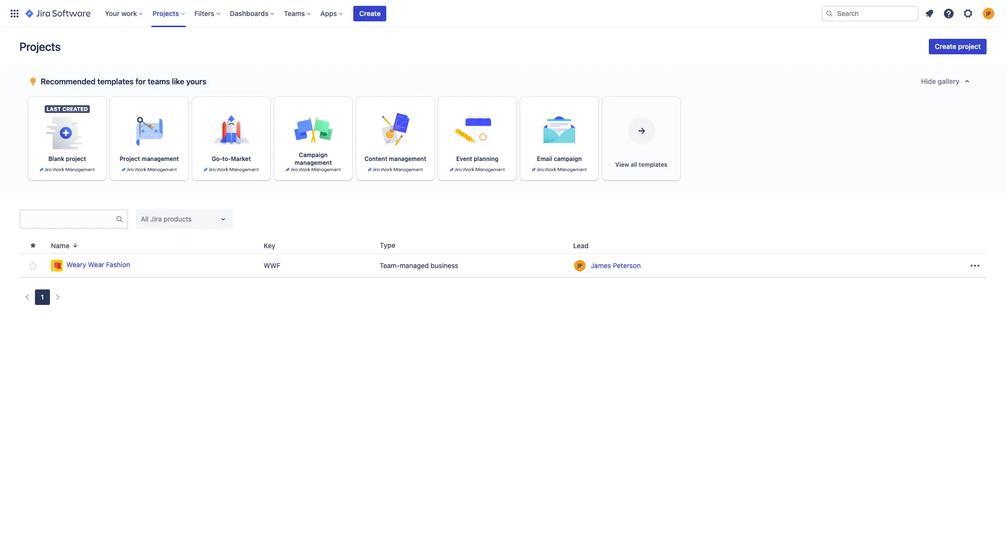 Task type: locate. For each thing, give the bounding box(es) containing it.
create for create project
[[936, 42, 957, 51]]

settings image
[[963, 8, 975, 19]]

go-
[[212, 155, 222, 163]]

management down campaign
[[295, 159, 332, 167]]

your profile and settings image
[[983, 8, 995, 19]]

management inside button
[[142, 155, 179, 163]]

dashboards button
[[227, 6, 278, 21]]

management right project
[[142, 155, 179, 163]]

1 vertical spatial create
[[936, 42, 957, 51]]

campaign management button
[[274, 97, 353, 181]]

management for project
[[142, 155, 179, 163]]

appswitcher icon image
[[9, 8, 20, 19]]

team-managed business
[[380, 262, 459, 270]]

name button
[[47, 240, 83, 251]]

management inside 'button'
[[295, 159, 332, 167]]

create for create
[[360, 9, 381, 17]]

create
[[360, 9, 381, 17], [936, 42, 957, 51]]

go-to-market button
[[192, 97, 270, 181]]

project inside create project button
[[959, 42, 981, 51]]

management
[[142, 155, 179, 163], [389, 155, 426, 163], [295, 159, 332, 167]]

event
[[456, 155, 473, 163]]

last
[[47, 106, 61, 112]]

create down the help image
[[936, 42, 957, 51]]

project down "settings" image on the right top of the page
[[959, 42, 981, 51]]

projects down appswitcher icon
[[19, 40, 61, 53]]

event planning button
[[439, 97, 517, 181]]

projects button
[[150, 6, 189, 21]]

content management
[[365, 155, 426, 163]]

team-
[[380, 262, 400, 270]]

2 horizontal spatial management
[[389, 155, 426, 163]]

0 vertical spatial templates
[[97, 77, 134, 86]]

templates right all
[[639, 161, 668, 169]]

teams
[[148, 77, 170, 86]]

projects inside the projects dropdown button
[[153, 9, 179, 17]]

templates left for
[[97, 77, 134, 86]]

campaign
[[299, 152, 328, 159]]

projects
[[153, 9, 179, 17], [19, 40, 61, 53]]

1 horizontal spatial projects
[[153, 9, 179, 17]]

templates
[[97, 77, 134, 86], [639, 161, 668, 169]]

None text field
[[20, 213, 116, 226], [141, 215, 143, 224], [20, 213, 116, 226], [141, 215, 143, 224]]

email campaign
[[537, 155, 582, 163]]

management inside button
[[389, 155, 426, 163]]

management right content
[[389, 155, 426, 163]]

1 horizontal spatial management
[[295, 159, 332, 167]]

0 horizontal spatial management
[[142, 155, 179, 163]]

campaign management
[[295, 152, 332, 167]]

hide
[[922, 77, 937, 85]]

0 vertical spatial create
[[360, 9, 381, 17]]

projects right the work
[[153, 9, 179, 17]]

create inside button
[[936, 42, 957, 51]]

1 horizontal spatial project
[[959, 42, 981, 51]]

recommended
[[41, 77, 96, 86]]

email
[[537, 155, 553, 163]]

1 vertical spatial project
[[66, 155, 86, 163]]

blank project
[[48, 155, 86, 163]]

view
[[616, 161, 630, 169]]

create button
[[354, 6, 387, 21]]

jira work management image
[[40, 167, 95, 173], [40, 167, 95, 173], [122, 167, 177, 173], [122, 167, 177, 173], [204, 167, 259, 173], [204, 167, 259, 173], [286, 167, 341, 173], [286, 167, 341, 173], [368, 167, 423, 173], [368, 167, 423, 173], [450, 167, 505, 173], [450, 167, 505, 173], [532, 167, 587, 173], [532, 167, 587, 173]]

0 vertical spatial project
[[959, 42, 981, 51]]

project
[[120, 155, 140, 163]]

1 horizontal spatial templates
[[639, 161, 668, 169]]

weary wear fashion
[[66, 261, 130, 269]]

0 horizontal spatial templates
[[97, 77, 134, 86]]

for
[[136, 77, 146, 86]]

primary element
[[6, 0, 822, 27]]

content
[[365, 155, 388, 163]]

banner containing your work
[[0, 0, 1007, 27]]

planning
[[474, 155, 499, 163]]

created
[[62, 106, 88, 112]]

create inside button
[[360, 9, 381, 17]]

project for create project
[[959, 42, 981, 51]]

0 horizontal spatial project
[[66, 155, 86, 163]]

apps button
[[318, 6, 347, 21]]

project management button
[[110, 97, 188, 181]]

0 horizontal spatial create
[[360, 9, 381, 17]]

project
[[959, 42, 981, 51], [66, 155, 86, 163]]

go-to-market
[[212, 155, 251, 163]]

campaign
[[554, 155, 582, 163]]

1 horizontal spatial create
[[936, 42, 957, 51]]

gallery
[[938, 77, 960, 85]]

1 vertical spatial projects
[[19, 40, 61, 53]]

project right blank
[[66, 155, 86, 163]]

dashboards
[[230, 9, 269, 17]]

view all templates button
[[603, 97, 681, 181]]

jira software image
[[25, 8, 90, 19], [25, 8, 90, 19]]

type
[[380, 241, 396, 250]]

your
[[105, 9, 120, 17]]

notifications image
[[924, 8, 936, 19]]

1 vertical spatial templates
[[639, 161, 668, 169]]

like
[[172, 77, 184, 86]]

create right apps dropdown button
[[360, 9, 381, 17]]

lead button
[[570, 240, 601, 251]]

banner
[[0, 0, 1007, 27]]

peterson
[[613, 262, 641, 270]]

hide gallery
[[922, 77, 960, 85]]

0 vertical spatial projects
[[153, 9, 179, 17]]

business
[[431, 262, 459, 270]]



Task type: describe. For each thing, give the bounding box(es) containing it.
james
[[591, 262, 611, 270]]

all
[[141, 215, 149, 223]]

email campaign button
[[521, 97, 599, 181]]

key button
[[260, 240, 287, 251]]

search image
[[826, 9, 834, 17]]

management for content
[[389, 155, 426, 163]]

apps
[[321, 9, 337, 17]]

filters button
[[192, 6, 224, 21]]

more image
[[970, 260, 981, 272]]

work
[[121, 9, 137, 17]]

open image
[[218, 214, 229, 225]]

create project
[[936, 42, 981, 51]]

content management button
[[356, 97, 435, 181]]

weary
[[66, 261, 86, 269]]

jira
[[150, 215, 162, 223]]

1 button
[[35, 290, 50, 305]]

managed
[[400, 262, 429, 270]]

hide gallery button
[[916, 74, 979, 89]]

project management
[[120, 155, 179, 163]]

view all templates
[[616, 161, 668, 169]]

previous image
[[21, 292, 33, 304]]

recommended templates for teams like yours
[[41, 77, 206, 86]]

1
[[41, 293, 44, 302]]

Search field
[[822, 6, 919, 21]]

name
[[51, 242, 70, 250]]

help image
[[944, 8, 955, 19]]

fashion
[[106, 261, 130, 269]]

last created
[[47, 106, 88, 112]]

key
[[264, 242, 276, 250]]

teams button
[[281, 6, 315, 21]]

0 horizontal spatial projects
[[19, 40, 61, 53]]

lead
[[574, 242, 589, 250]]

yours
[[186, 77, 206, 86]]

next image
[[52, 292, 63, 304]]

james peterson
[[591, 262, 641, 270]]

event planning
[[456, 155, 499, 163]]

james peterson link
[[591, 261, 641, 271]]

templates inside button
[[639, 161, 668, 169]]

create project button
[[930, 39, 987, 54]]

project for blank project
[[66, 155, 86, 163]]

to-
[[222, 155, 231, 163]]

wear
[[88, 261, 104, 269]]

products
[[164, 215, 192, 223]]

star weary wear fashion image
[[27, 260, 39, 272]]

your work button
[[102, 6, 147, 21]]

management for campaign
[[295, 159, 332, 167]]

all
[[631, 161, 638, 169]]

filters
[[195, 9, 214, 17]]

your work
[[105, 9, 137, 17]]

weary wear fashion link
[[51, 260, 256, 272]]

all jira products
[[141, 215, 192, 223]]

blank
[[48, 155, 64, 163]]

wwf
[[264, 262, 281, 270]]

market
[[231, 155, 251, 163]]

teams
[[284, 9, 305, 17]]



Task type: vqa. For each thing, say whether or not it's contained in the screenshot.
Your profile and settings icon
yes



